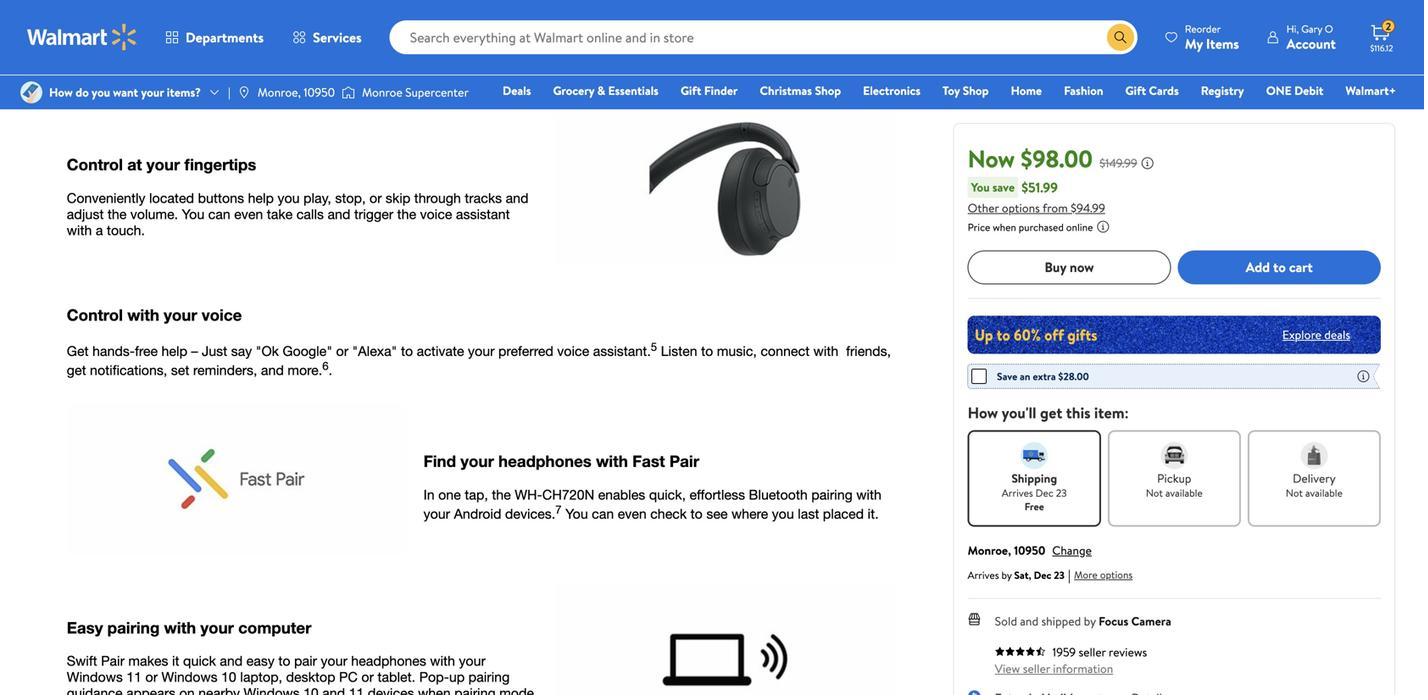 Task type: locate. For each thing, give the bounding box(es) containing it.
1 horizontal spatial not
[[1286, 486, 1303, 500]]

not down intent image for delivery
[[1286, 486, 1303, 500]]

intent image for shipping image
[[1021, 442, 1048, 469]]

christmas shop
[[760, 82, 841, 99]]

1 horizontal spatial seller
[[1079, 644, 1106, 660]]

essentials
[[608, 82, 659, 99]]

23 right 'free' in the bottom right of the page
[[1056, 486, 1067, 500]]

23
[[1056, 486, 1067, 500], [1054, 568, 1065, 582]]

1 horizontal spatial how
[[968, 402, 998, 423]]

price when purchased online
[[968, 220, 1093, 234]]

2 not from the left
[[1286, 486, 1303, 500]]

pickup not available
[[1146, 470, 1203, 500]]

1 vertical spatial monroe,
[[968, 542, 1011, 558]]

1 vertical spatial 10950
[[1014, 542, 1046, 558]]

1959
[[1053, 644, 1076, 660]]

1 horizontal spatial 10950
[[1014, 542, 1046, 558]]

1 horizontal spatial gift
[[1125, 82, 1146, 99]]

grocery & essentials
[[553, 82, 659, 99]]

explore deals
[[1282, 326, 1350, 343]]

0 horizontal spatial shop
[[815, 82, 841, 99]]

1 vertical spatial options
[[1100, 567, 1133, 582]]

get
[[1040, 402, 1062, 423]]

options right the more
[[1100, 567, 1133, 582]]

registry link
[[1193, 81, 1252, 100]]

1 gift from the left
[[681, 82, 701, 99]]

monroe, up 'arrives by sat, dec 23 | more options'
[[968, 542, 1011, 558]]

1 not from the left
[[1146, 486, 1163, 500]]

available inside pickup not available
[[1165, 486, 1203, 500]]

gift for gift cards
[[1125, 82, 1146, 99]]

do
[[76, 84, 89, 100]]

0 horizontal spatial arrives
[[968, 568, 999, 582]]

dec right sat,
[[1034, 568, 1051, 582]]

0 vertical spatial arrives
[[1002, 486, 1033, 500]]

dec down intent image for shipping
[[1036, 486, 1054, 500]]

available
[[1165, 486, 1203, 500], [1305, 486, 1343, 500]]

free
[[1025, 499, 1044, 513]]

reviews
[[1109, 644, 1147, 660]]

1 vertical spatial how
[[968, 402, 998, 423]]

available inside delivery not available
[[1305, 486, 1343, 500]]

and
[[1020, 613, 1039, 629]]

23 left the more
[[1054, 568, 1065, 582]]

change button
[[1052, 542, 1092, 558]]

my
[[1185, 34, 1203, 53]]

0 horizontal spatial not
[[1146, 486, 1163, 500]]

|
[[228, 84, 230, 100], [1068, 566, 1071, 584]]

not for pickup
[[1146, 486, 1163, 500]]

0 horizontal spatial available
[[1165, 486, 1203, 500]]

toy shop
[[943, 82, 989, 99]]

arrives
[[1002, 486, 1033, 500], [968, 568, 999, 582]]

1 horizontal spatial options
[[1100, 567, 1133, 582]]

fashion link
[[1056, 81, 1111, 100]]

0 vertical spatial 10950
[[304, 84, 335, 100]]

available for pickup
[[1165, 486, 1203, 500]]

information
[[1053, 660, 1113, 677]]

shop right toy
[[963, 82, 989, 99]]

 image left monroe, 10950
[[237, 86, 251, 99]]

by left sat,
[[1002, 568, 1012, 582]]

extra
[[1033, 369, 1056, 383]]

add
[[1246, 258, 1270, 276]]

shipping arrives dec 23 free
[[1002, 470, 1067, 513]]

monroe,
[[258, 84, 301, 100], [968, 542, 1011, 558]]

23 inside shipping arrives dec 23 free
[[1056, 486, 1067, 500]]

by inside 'arrives by sat, dec 23 | more options'
[[1002, 568, 1012, 582]]

0 horizontal spatial  image
[[237, 86, 251, 99]]

| left the more
[[1068, 566, 1071, 584]]

0 horizontal spatial how
[[49, 84, 73, 100]]

available down intent image for pickup
[[1165, 486, 1203, 500]]

buy now
[[1045, 258, 1094, 276]]

 image left the monroe
[[342, 84, 355, 101]]

gift for gift finder
[[681, 82, 701, 99]]

you save $51.99 other options from $94.99
[[968, 178, 1105, 216]]

 image
[[342, 84, 355, 101], [237, 86, 251, 99]]

1 available from the left
[[1165, 486, 1203, 500]]

sold
[[995, 613, 1017, 629]]

2
[[1386, 19, 1391, 34]]

debit
[[1295, 82, 1324, 99]]

gift inside gift finder link
[[681, 82, 701, 99]]

monroe, down services dropdown button
[[258, 84, 301, 100]]

seller down 4.267 stars out of 5, based on 1959 seller reviews "element"
[[1023, 660, 1050, 677]]

delivery
[[1293, 470, 1336, 486]]

0 vertical spatial by
[[1002, 568, 1012, 582]]

by left the 'focus' at the bottom of page
[[1084, 613, 1096, 629]]

2 shop from the left
[[963, 82, 989, 99]]

0 horizontal spatial gift
[[681, 82, 701, 99]]

1 horizontal spatial |
[[1068, 566, 1071, 584]]

now
[[1070, 258, 1094, 276]]

1 horizontal spatial available
[[1305, 486, 1343, 500]]

1 horizontal spatial monroe,
[[968, 542, 1011, 558]]

0 horizontal spatial by
[[1002, 568, 1012, 582]]

1 horizontal spatial arrives
[[1002, 486, 1033, 500]]

| right items?
[[228, 84, 230, 100]]

monroe supercenter
[[362, 84, 469, 100]]

monroe, for monroe, 10950
[[258, 84, 301, 100]]

1 horizontal spatial shop
[[963, 82, 989, 99]]

gift cards link
[[1118, 81, 1187, 100]]

seller
[[1079, 644, 1106, 660], [1023, 660, 1050, 677]]

 image
[[20, 81, 42, 103]]

not inside pickup not available
[[1146, 486, 1163, 500]]

cart
[[1289, 258, 1313, 276]]

not for delivery
[[1286, 486, 1303, 500]]

$149.99
[[1100, 155, 1137, 171]]

0 vertical spatial |
[[228, 84, 230, 100]]

monroe, 10950 change
[[968, 542, 1092, 558]]

0 vertical spatial monroe,
[[258, 84, 301, 100]]

0 horizontal spatial seller
[[1023, 660, 1050, 677]]

0 horizontal spatial monroe,
[[258, 84, 301, 100]]

1 vertical spatial 23
[[1054, 568, 1065, 582]]

cards
[[1149, 82, 1179, 99]]

more
[[1074, 567, 1098, 582]]

shop
[[815, 82, 841, 99], [963, 82, 989, 99]]

gift inside gift cards link
[[1125, 82, 1146, 99]]

1 vertical spatial by
[[1084, 613, 1096, 629]]

walmart+ link
[[1338, 81, 1404, 100]]

0 vertical spatial dec
[[1036, 486, 1054, 500]]

by
[[1002, 568, 1012, 582], [1084, 613, 1096, 629]]

1 vertical spatial dec
[[1034, 568, 1051, 582]]

save
[[993, 179, 1015, 195]]

view
[[995, 660, 1020, 677]]

delivery not available
[[1286, 470, 1343, 500]]

other
[[968, 199, 999, 216]]

2 available from the left
[[1305, 486, 1343, 500]]

gift left cards
[[1125, 82, 1146, 99]]

how you'll get this item:
[[968, 402, 1129, 423]]

options up price when purchased online
[[1002, 199, 1040, 216]]

purchased
[[1019, 220, 1064, 234]]

gift cards
[[1125, 82, 1179, 99]]

other options from $94.99 button
[[968, 199, 1105, 216]]

gift left "finder" in the top of the page
[[681, 82, 701, 99]]

arrives down intent image for shipping
[[1002, 486, 1033, 500]]

want
[[113, 84, 138, 100]]

arrives left sat,
[[968, 568, 999, 582]]

not inside delivery not available
[[1286, 486, 1303, 500]]

0 vertical spatial how
[[49, 84, 73, 100]]

not
[[1146, 486, 1163, 500], [1286, 486, 1303, 500]]

10950
[[304, 84, 335, 100], [1014, 542, 1046, 558]]

23 inside 'arrives by sat, dec 23 | more options'
[[1054, 568, 1065, 582]]

how for how do you want your items?
[[49, 84, 73, 100]]

0 horizontal spatial 10950
[[304, 84, 335, 100]]

camera
[[1131, 613, 1171, 629]]

view seller information link
[[995, 660, 1113, 677]]

not down intent image for pickup
[[1146, 486, 1163, 500]]

o
[[1325, 22, 1333, 36]]

seller right 1959
[[1079, 644, 1106, 660]]

$28.00
[[1058, 369, 1089, 383]]

0 horizontal spatial options
[[1002, 199, 1040, 216]]

1 shop from the left
[[815, 82, 841, 99]]

how left you'll
[[968, 402, 998, 423]]

seller for 1959
[[1079, 644, 1106, 660]]

0 horizontal spatial |
[[228, 84, 230, 100]]

0 vertical spatial 23
[[1056, 486, 1067, 500]]

10950 down services dropdown button
[[304, 84, 335, 100]]

2 gift from the left
[[1125, 82, 1146, 99]]

shop right christmas
[[815, 82, 841, 99]]

1 horizontal spatial  image
[[342, 84, 355, 101]]

available down intent image for delivery
[[1305, 486, 1343, 500]]

christmas
[[760, 82, 812, 99]]

how left do
[[49, 84, 73, 100]]

10950 up sat,
[[1014, 542, 1046, 558]]

1 vertical spatial arrives
[[968, 568, 999, 582]]

monroe, for monroe, 10950 change
[[968, 542, 1011, 558]]

0 vertical spatial options
[[1002, 199, 1040, 216]]



Task type: vqa. For each thing, say whether or not it's contained in the screenshot.
Price
yes



Task type: describe. For each thing, give the bounding box(es) containing it.
sold and shipped by focus camera
[[995, 613, 1171, 629]]

toy
[[943, 82, 960, 99]]

supercenter
[[405, 84, 469, 100]]

shop for toy shop
[[963, 82, 989, 99]]

options inside 'arrives by sat, dec 23 | more options'
[[1100, 567, 1133, 582]]

online
[[1066, 220, 1093, 234]]

one debit link
[[1259, 81, 1331, 100]]

christmas shop link
[[752, 81, 849, 100]]

now $98.00
[[968, 142, 1093, 175]]

arrives by sat, dec 23 | more options
[[968, 566, 1133, 584]]

items
[[1206, 34, 1239, 53]]

more information on savings image
[[1357, 369, 1370, 383]]

home link
[[1003, 81, 1050, 100]]

gift finder
[[681, 82, 738, 99]]

your
[[141, 84, 164, 100]]

change
[[1052, 542, 1092, 558]]

an
[[1020, 369, 1030, 383]]

monroe, 10950
[[258, 84, 335, 100]]

sat,
[[1014, 568, 1031, 582]]

view seller information
[[995, 660, 1113, 677]]

you
[[971, 179, 990, 195]]

deals link
[[495, 81, 539, 100]]

legal information image
[[1096, 220, 1110, 233]]

1959 seller reviews
[[1053, 644, 1147, 660]]

services button
[[278, 17, 376, 58]]

walmart+
[[1346, 82, 1396, 99]]

$51.99
[[1022, 178, 1058, 196]]

toy shop link
[[935, 81, 996, 100]]

deals
[[1324, 326, 1350, 343]]

Save an extra $28.00 checkbox
[[972, 369, 987, 384]]

Search search field
[[390, 20, 1137, 54]]

buy
[[1045, 258, 1066, 276]]

 image for monroe supercenter
[[342, 84, 355, 101]]

walmart image
[[27, 24, 137, 51]]

monroe
[[362, 84, 403, 100]]

from
[[1043, 199, 1068, 216]]

how for how you'll get this item:
[[968, 402, 998, 423]]

to
[[1273, 258, 1286, 276]]

&
[[597, 82, 605, 99]]

intent image for delivery image
[[1301, 442, 1328, 469]]

explore
[[1282, 326, 1322, 343]]

dec inside shipping arrives dec 23 free
[[1036, 486, 1054, 500]]

arrives inside 'arrives by sat, dec 23 | more options'
[[968, 568, 999, 582]]

options inside you save $51.99 other options from $94.99
[[1002, 199, 1040, 216]]

 image for monroe, 10950
[[237, 86, 251, 99]]

fashion
[[1064, 82, 1103, 99]]

price
[[968, 220, 990, 234]]

10950 for monroe, 10950 change
[[1014, 542, 1046, 558]]

grocery & essentials link
[[545, 81, 666, 100]]

1 vertical spatial |
[[1068, 566, 1071, 584]]

focus
[[1099, 613, 1129, 629]]

$98.00
[[1021, 142, 1093, 175]]

hi, gary o account
[[1287, 22, 1336, 53]]

4.267 stars out of 5, based on 1959 seller reviews element
[[995, 646, 1046, 656]]

$94.99
[[1071, 199, 1105, 216]]

when
[[993, 220, 1016, 234]]

finder
[[704, 82, 738, 99]]

save an extra $28.00 element
[[972, 368, 1089, 385]]

reorder
[[1185, 22, 1221, 36]]

you'll
[[1002, 402, 1036, 423]]

seller for view
[[1023, 660, 1050, 677]]

now
[[968, 142, 1015, 175]]

account
[[1287, 34, 1336, 53]]

shipped
[[1041, 613, 1081, 629]]

shop for christmas shop
[[815, 82, 841, 99]]

buy now button
[[968, 250, 1171, 284]]

$116.12
[[1370, 42, 1393, 54]]

gift finder link
[[673, 81, 745, 100]]

you
[[92, 84, 110, 100]]

10950 for monroe, 10950
[[304, 84, 335, 100]]

Walmart Site-Wide search field
[[390, 20, 1137, 54]]

learn more about strikethrough prices image
[[1141, 156, 1154, 170]]

add to cart
[[1246, 258, 1313, 276]]

gary
[[1301, 22, 1322, 36]]

search icon image
[[1114, 31, 1127, 44]]

dec inside 'arrives by sat, dec 23 | more options'
[[1034, 568, 1051, 582]]

services
[[313, 28, 362, 47]]

intent image for pickup image
[[1161, 442, 1188, 469]]

hi,
[[1287, 22, 1299, 36]]

1 horizontal spatial by
[[1084, 613, 1096, 629]]

home
[[1011, 82, 1042, 99]]

registry
[[1201, 82, 1244, 99]]

electronics link
[[855, 81, 928, 100]]

one
[[1266, 82, 1292, 99]]

explore deals link
[[1276, 320, 1357, 350]]

reorder my items
[[1185, 22, 1239, 53]]

add to cart button
[[1178, 250, 1381, 284]]

shipping
[[1012, 470, 1057, 486]]

up to sixty percent off deals. shop now. image
[[968, 316, 1381, 354]]

save
[[997, 369, 1017, 383]]

available for delivery
[[1305, 486, 1343, 500]]

pickup
[[1157, 470, 1191, 486]]

grocery
[[553, 82, 594, 99]]

one debit
[[1266, 82, 1324, 99]]

electronics
[[863, 82, 921, 99]]

arrives inside shipping arrives dec 23 free
[[1002, 486, 1033, 500]]



